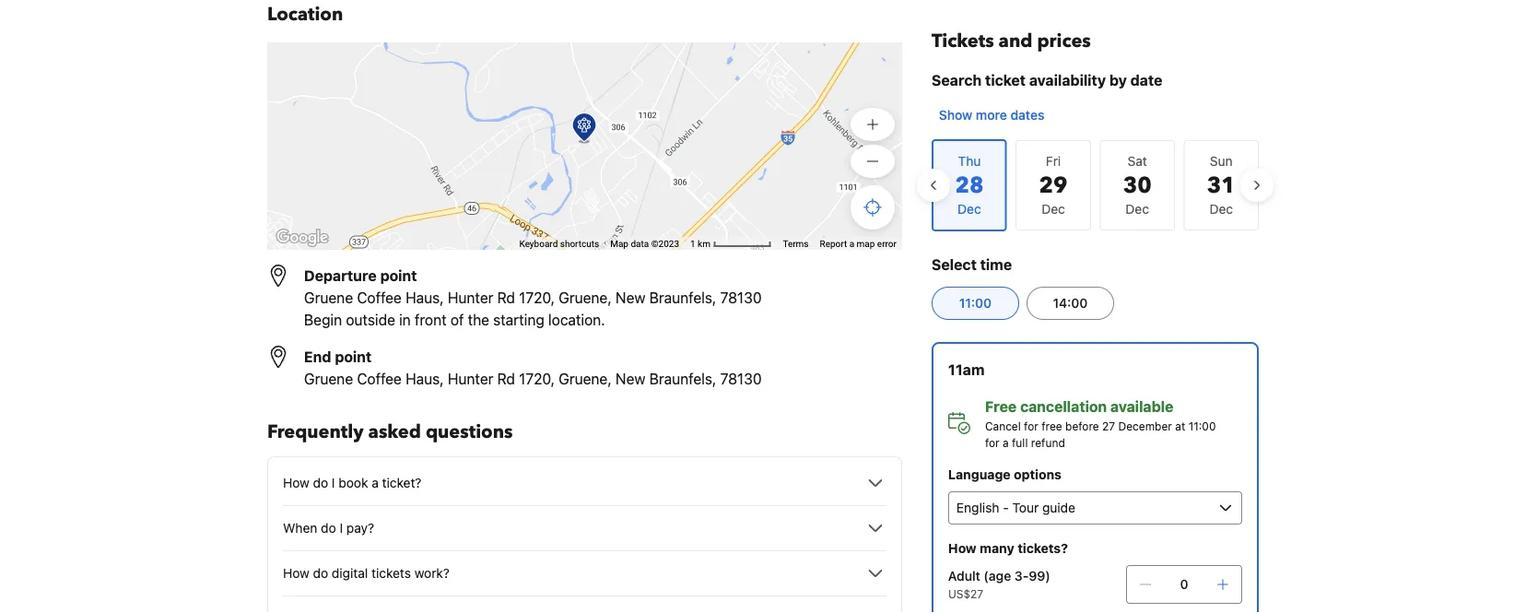Task type: describe. For each thing, give the bounding box(es) containing it.
cancellation
[[1021, 398, 1107, 415]]

the
[[468, 311, 490, 329]]

refund
[[1031, 436, 1065, 449]]

1 horizontal spatial a
[[850, 238, 855, 249]]

dec for 29
[[1042, 201, 1065, 217]]

i for book
[[332, 475, 335, 490]]

hunter for end
[[448, 370, 494, 388]]

how do i book a ticket? button
[[283, 472, 887, 494]]

map
[[610, 238, 629, 249]]

ticket?
[[382, 475, 422, 490]]

free
[[1042, 419, 1063, 432]]

and
[[999, 29, 1033, 54]]

map
[[857, 238, 875, 249]]

in
[[399, 311, 411, 329]]

begin
[[304, 311, 342, 329]]

before
[[1066, 419, 1099, 432]]

terms link
[[783, 238, 809, 249]]

when
[[283, 520, 317, 536]]

keyboard shortcuts button
[[519, 237, 599, 250]]

questions
[[426, 419, 513, 445]]

coffee for end
[[357, 370, 402, 388]]

a inside free cancellation available cancel for free before 27 december at 11:00 for a full refund
[[1003, 436, 1009, 449]]

full
[[1012, 436, 1028, 449]]

haus, for end
[[406, 370, 444, 388]]

1 km
[[690, 238, 713, 249]]

1720, for departure
[[519, 289, 555, 307]]

terms
[[783, 238, 809, 249]]

frequently
[[267, 419, 364, 445]]

point for end
[[335, 348, 372, 366]]

braunfels, for departure point gruene coffee haus, hunter rd 1720, gruene, new braunfels, 78130 begin outside in front of the starting location.
[[650, 289, 717, 307]]

11am
[[949, 361, 985, 378]]

cancel
[[985, 419, 1021, 432]]

free cancellation available cancel for free before 27 december at 11:00 for a full refund
[[985, 398, 1216, 449]]

do for tickets
[[313, 566, 328, 581]]

i for pay?
[[340, 520, 343, 536]]

time
[[981, 256, 1012, 273]]

0
[[1180, 577, 1189, 592]]

how do digital tickets work?
[[283, 566, 450, 581]]

tickets
[[932, 29, 994, 54]]

0 horizontal spatial 11:00
[[959, 295, 992, 311]]

free
[[985, 398, 1017, 415]]

search ticket availability by date
[[932, 71, 1163, 89]]

sun
[[1210, 153, 1233, 169]]

how for how many tickets?
[[949, 541, 977, 556]]

keyboard
[[519, 238, 558, 249]]

end
[[304, 348, 331, 366]]

shortcuts
[[560, 238, 599, 249]]

14:00
[[1053, 295, 1088, 311]]

language options
[[949, 467, 1062, 482]]

select time
[[932, 256, 1012, 273]]

keyboard shortcuts
[[519, 238, 599, 249]]

hunter for departure
[[448, 289, 494, 307]]

99)
[[1029, 568, 1051, 584]]

gruene, for departure point gruene coffee haus, hunter rd 1720, gruene, new braunfels, 78130 begin outside in front of the starting location.
[[559, 289, 612, 307]]

tickets
[[372, 566, 411, 581]]

by
[[1110, 71, 1127, 89]]

1 km button
[[685, 237, 778, 250]]

many
[[980, 541, 1015, 556]]

sat 30 dec
[[1123, 153, 1152, 217]]

dec for 31
[[1210, 201, 1234, 217]]

options
[[1014, 467, 1062, 482]]

gruene, for end point gruene coffee haus, hunter rd 1720, gruene, new braunfels, 78130
[[559, 370, 612, 388]]

region containing 29
[[917, 132, 1274, 239]]

27
[[1103, 419, 1116, 432]]

gruene for departure
[[304, 289, 353, 307]]

fri 29 dec
[[1039, 153, 1068, 217]]

search
[[932, 71, 982, 89]]

digital
[[332, 566, 368, 581]]

prices
[[1037, 29, 1091, 54]]

km
[[698, 238, 711, 249]]

©2023
[[651, 238, 679, 249]]

do for book
[[313, 475, 328, 490]]

fri
[[1046, 153, 1061, 169]]

rd for departure
[[497, 289, 515, 307]]

show more dates
[[939, 107, 1045, 123]]

error
[[877, 238, 897, 249]]

show
[[939, 107, 973, 123]]

sat
[[1128, 153, 1148, 169]]

78130 for end point gruene coffee haus, hunter rd 1720, gruene, new braunfels, 78130
[[720, 370, 762, 388]]

adult (age 3-99) us$27
[[949, 568, 1051, 600]]

how for how do digital tickets work?
[[283, 566, 310, 581]]

language
[[949, 467, 1011, 482]]

1
[[690, 238, 696, 249]]

starting
[[493, 311, 545, 329]]

do for pay?
[[321, 520, 336, 536]]

departure
[[304, 267, 377, 284]]

location.
[[548, 311, 605, 329]]



Task type: locate. For each thing, give the bounding box(es) containing it.
data
[[631, 238, 649, 249]]

date
[[1131, 71, 1163, 89]]

1 vertical spatial 78130
[[720, 370, 762, 388]]

1720, inside end point gruene coffee haus, hunter rd 1720, gruene, new braunfels, 78130
[[519, 370, 555, 388]]

31
[[1207, 170, 1236, 201]]

a right book
[[372, 475, 379, 490]]

2 coffee from the top
[[357, 370, 402, 388]]

0 vertical spatial braunfels,
[[650, 289, 717, 307]]

0 vertical spatial point
[[380, 267, 417, 284]]

when do i pay? button
[[283, 517, 887, 539]]

2 1720, from the top
[[519, 370, 555, 388]]

78130 for departure point gruene coffee haus, hunter rd 1720, gruene, new braunfels, 78130 begin outside in front of the starting location.
[[720, 289, 762, 307]]

2 horizontal spatial a
[[1003, 436, 1009, 449]]

google image
[[272, 226, 333, 250]]

pay?
[[346, 520, 374, 536]]

for up full
[[1024, 419, 1039, 432]]

gruene inside end point gruene coffee haus, hunter rd 1720, gruene, new braunfels, 78130
[[304, 370, 353, 388]]

map region
[[198, 0, 906, 465]]

haus,
[[406, 289, 444, 307], [406, 370, 444, 388]]

outside
[[346, 311, 395, 329]]

0 horizontal spatial for
[[985, 436, 1000, 449]]

0 vertical spatial for
[[1024, 419, 1039, 432]]

1 vertical spatial a
[[1003, 436, 1009, 449]]

us$27
[[949, 587, 984, 600]]

0 horizontal spatial i
[[332, 475, 335, 490]]

new
[[616, 289, 646, 307], [616, 370, 646, 388]]

how up the when
[[283, 475, 310, 490]]

2 horizontal spatial dec
[[1210, 201, 1234, 217]]

point inside end point gruene coffee haus, hunter rd 1720, gruene, new braunfels, 78130
[[335, 348, 372, 366]]

78130
[[720, 289, 762, 307], [720, 370, 762, 388]]

gruene,
[[559, 289, 612, 307], [559, 370, 612, 388]]

frequently asked questions
[[267, 419, 513, 445]]

0 vertical spatial gruene
[[304, 289, 353, 307]]

how
[[283, 475, 310, 490], [949, 541, 977, 556], [283, 566, 310, 581]]

coffee up outside
[[357, 289, 402, 307]]

new for end point gruene coffee haus, hunter rd 1720, gruene, new braunfels, 78130
[[616, 370, 646, 388]]

i left pay?
[[340, 520, 343, 536]]

1 vertical spatial for
[[985, 436, 1000, 449]]

work?
[[415, 566, 450, 581]]

adult
[[949, 568, 981, 584]]

0 vertical spatial rd
[[497, 289, 515, 307]]

show more dates button
[[932, 99, 1052, 132]]

78130 inside departure point gruene coffee haus, hunter rd 1720, gruene, new braunfels, 78130 begin outside in front of the starting location.
[[720, 289, 762, 307]]

gruene for end
[[304, 370, 353, 388]]

gruene inside departure point gruene coffee haus, hunter rd 1720, gruene, new braunfels, 78130 begin outside in front of the starting location.
[[304, 289, 353, 307]]

2 78130 from the top
[[720, 370, 762, 388]]

coffee inside departure point gruene coffee haus, hunter rd 1720, gruene, new braunfels, 78130 begin outside in front of the starting location.
[[357, 289, 402, 307]]

report a map error link
[[820, 238, 897, 249]]

report
[[820, 238, 847, 249]]

region
[[917, 132, 1274, 239]]

1 vertical spatial rd
[[497, 370, 515, 388]]

0 vertical spatial a
[[850, 238, 855, 249]]

gruene, down the location.
[[559, 370, 612, 388]]

front
[[415, 311, 447, 329]]

asked
[[368, 419, 421, 445]]

do left digital
[[313, 566, 328, 581]]

gruene
[[304, 289, 353, 307], [304, 370, 353, 388]]

gruene up begin
[[304, 289, 353, 307]]

how do i book a ticket?
[[283, 475, 422, 490]]

1 1720, from the top
[[519, 289, 555, 307]]

point right end on the left of the page
[[335, 348, 372, 366]]

2 new from the top
[[616, 370, 646, 388]]

point
[[380, 267, 417, 284], [335, 348, 372, 366]]

new inside departure point gruene coffee haus, hunter rd 1720, gruene, new braunfels, 78130 begin outside in front of the starting location.
[[616, 289, 646, 307]]

coffee for departure
[[357, 289, 402, 307]]

1 dec from the left
[[1042, 201, 1065, 217]]

1 horizontal spatial point
[[380, 267, 417, 284]]

more
[[976, 107, 1007, 123]]

point up in
[[380, 267, 417, 284]]

tickets?
[[1018, 541, 1068, 556]]

december
[[1119, 419, 1172, 432]]

1 vertical spatial gruene
[[304, 370, 353, 388]]

1 vertical spatial 1720,
[[519, 370, 555, 388]]

2 gruene from the top
[[304, 370, 353, 388]]

rd down starting
[[497, 370, 515, 388]]

rd inside departure point gruene coffee haus, hunter rd 1720, gruene, new braunfels, 78130 begin outside in front of the starting location.
[[497, 289, 515, 307]]

gruene down end on the left of the page
[[304, 370, 353, 388]]

map data ©2023
[[610, 238, 679, 249]]

hunter up the
[[448, 289, 494, 307]]

1720,
[[519, 289, 555, 307], [519, 370, 555, 388]]

0 vertical spatial coffee
[[357, 289, 402, 307]]

dec inside sat 30 dec
[[1126, 201, 1149, 217]]

1720, up starting
[[519, 289, 555, 307]]

gruene, inside end point gruene coffee haus, hunter rd 1720, gruene, new braunfels, 78130
[[559, 370, 612, 388]]

haus, down front
[[406, 370, 444, 388]]

i inside when do i pay? dropdown button
[[340, 520, 343, 536]]

how many tickets?
[[949, 541, 1068, 556]]

2 haus, from the top
[[406, 370, 444, 388]]

1 vertical spatial 11:00
[[1189, 419, 1216, 432]]

location
[[267, 2, 343, 27]]

i inside how do i book a ticket? dropdown button
[[332, 475, 335, 490]]

how for how do i book a ticket?
[[283, 475, 310, 490]]

dec down 30
[[1126, 201, 1149, 217]]

1 new from the top
[[616, 289, 646, 307]]

0 vertical spatial hunter
[[448, 289, 494, 307]]

1 vertical spatial gruene,
[[559, 370, 612, 388]]

0 horizontal spatial dec
[[1042, 201, 1065, 217]]

0 vertical spatial do
[[313, 475, 328, 490]]

3 dec from the left
[[1210, 201, 1234, 217]]

11:00
[[959, 295, 992, 311], [1189, 419, 1216, 432]]

dec inside sun 31 dec
[[1210, 201, 1234, 217]]

0 horizontal spatial point
[[335, 348, 372, 366]]

dec down '29'
[[1042, 201, 1065, 217]]

2 gruene, from the top
[[559, 370, 612, 388]]

0 horizontal spatial a
[[372, 475, 379, 490]]

29
[[1039, 170, 1068, 201]]

1 horizontal spatial dec
[[1126, 201, 1149, 217]]

how down the when
[[283, 566, 310, 581]]

do right the when
[[321, 520, 336, 536]]

a left map
[[850, 238, 855, 249]]

hunter inside departure point gruene coffee haus, hunter rd 1720, gruene, new braunfels, 78130 begin outside in front of the starting location.
[[448, 289, 494, 307]]

(age
[[984, 568, 1011, 584]]

coffee up the frequently asked questions
[[357, 370, 402, 388]]

1720, down starting
[[519, 370, 555, 388]]

braunfels, for end point gruene coffee haus, hunter rd 1720, gruene, new braunfels, 78130
[[650, 370, 717, 388]]

2 vertical spatial a
[[372, 475, 379, 490]]

point for departure
[[380, 267, 417, 284]]

1 rd from the top
[[497, 289, 515, 307]]

coffee inside end point gruene coffee haus, hunter rd 1720, gruene, new braunfels, 78130
[[357, 370, 402, 388]]

11:00 inside free cancellation available cancel for free before 27 december at 11:00 for a full refund
[[1189, 419, 1216, 432]]

0 vertical spatial new
[[616, 289, 646, 307]]

0 vertical spatial i
[[332, 475, 335, 490]]

select
[[932, 256, 977, 273]]

new inside end point gruene coffee haus, hunter rd 1720, gruene, new braunfels, 78130
[[616, 370, 646, 388]]

a left full
[[1003, 436, 1009, 449]]

report a map error
[[820, 238, 897, 249]]

78130 inside end point gruene coffee haus, hunter rd 1720, gruene, new braunfels, 78130
[[720, 370, 762, 388]]

0 vertical spatial haus,
[[406, 289, 444, 307]]

rd up starting
[[497, 289, 515, 307]]

2 vertical spatial do
[[313, 566, 328, 581]]

dec for 30
[[1126, 201, 1149, 217]]

1 78130 from the top
[[720, 289, 762, 307]]

how up adult
[[949, 541, 977, 556]]

0 vertical spatial gruene,
[[559, 289, 612, 307]]

new for departure point gruene coffee haus, hunter rd 1720, gruene, new braunfels, 78130 begin outside in front of the starting location.
[[616, 289, 646, 307]]

braunfels,
[[650, 289, 717, 307], [650, 370, 717, 388]]

braunfels, inside end point gruene coffee haus, hunter rd 1720, gruene, new braunfels, 78130
[[650, 370, 717, 388]]

2 vertical spatial how
[[283, 566, 310, 581]]

1 hunter from the top
[[448, 289, 494, 307]]

point inside departure point gruene coffee haus, hunter rd 1720, gruene, new braunfels, 78130 begin outside in front of the starting location.
[[380, 267, 417, 284]]

a
[[850, 238, 855, 249], [1003, 436, 1009, 449], [372, 475, 379, 490]]

1 horizontal spatial 11:00
[[1189, 419, 1216, 432]]

braunfels, inside departure point gruene coffee haus, hunter rd 1720, gruene, new braunfels, 78130 begin outside in front of the starting location.
[[650, 289, 717, 307]]

sun 31 dec
[[1207, 153, 1236, 217]]

2 hunter from the top
[[448, 370, 494, 388]]

coffee
[[357, 289, 402, 307], [357, 370, 402, 388]]

1720, for end
[[519, 370, 555, 388]]

dates
[[1011, 107, 1045, 123]]

rd for end
[[497, 370, 515, 388]]

tickets and prices
[[932, 29, 1091, 54]]

1 vertical spatial i
[[340, 520, 343, 536]]

gruene, up the location.
[[559, 289, 612, 307]]

3-
[[1015, 568, 1029, 584]]

at
[[1176, 419, 1186, 432]]

1 coffee from the top
[[357, 289, 402, 307]]

1 gruene from the top
[[304, 289, 353, 307]]

end point gruene coffee haus, hunter rd 1720, gruene, new braunfels, 78130
[[304, 348, 762, 388]]

11:00 down select time
[[959, 295, 992, 311]]

1 haus, from the top
[[406, 289, 444, 307]]

for down cancel at the bottom right of page
[[985, 436, 1000, 449]]

book
[[339, 475, 368, 490]]

0 vertical spatial 11:00
[[959, 295, 992, 311]]

availability
[[1030, 71, 1106, 89]]

1 vertical spatial point
[[335, 348, 372, 366]]

1 gruene, from the top
[[559, 289, 612, 307]]

1 vertical spatial do
[[321, 520, 336, 536]]

1 vertical spatial braunfels,
[[650, 370, 717, 388]]

available
[[1111, 398, 1174, 415]]

2 braunfels, from the top
[[650, 370, 717, 388]]

gruene, inside departure point gruene coffee haus, hunter rd 1720, gruene, new braunfels, 78130 begin outside in front of the starting location.
[[559, 289, 612, 307]]

i
[[332, 475, 335, 490], [340, 520, 343, 536]]

when do i pay?
[[283, 520, 374, 536]]

1 braunfels, from the top
[[650, 289, 717, 307]]

dec down 31
[[1210, 201, 1234, 217]]

1 horizontal spatial i
[[340, 520, 343, 536]]

11:00 right at
[[1189, 419, 1216, 432]]

1 horizontal spatial for
[[1024, 419, 1039, 432]]

of
[[451, 311, 464, 329]]

1 vertical spatial haus,
[[406, 370, 444, 388]]

how do digital tickets work? button
[[283, 562, 887, 584]]

2 rd from the top
[[497, 370, 515, 388]]

0 vertical spatial 78130
[[720, 289, 762, 307]]

1 vertical spatial how
[[949, 541, 977, 556]]

rd inside end point gruene coffee haus, hunter rd 1720, gruene, new braunfels, 78130
[[497, 370, 515, 388]]

haus, up front
[[406, 289, 444, 307]]

haus, for departure
[[406, 289, 444, 307]]

1 vertical spatial new
[[616, 370, 646, 388]]

departure point gruene coffee haus, hunter rd 1720, gruene, new braunfels, 78130 begin outside in front of the starting location.
[[304, 267, 762, 329]]

hunter up questions
[[448, 370, 494, 388]]

hunter inside end point gruene coffee haus, hunter rd 1720, gruene, new braunfels, 78130
[[448, 370, 494, 388]]

i left book
[[332, 475, 335, 490]]

2 dec from the left
[[1126, 201, 1149, 217]]

do left book
[[313, 475, 328, 490]]

for
[[1024, 419, 1039, 432], [985, 436, 1000, 449]]

rd
[[497, 289, 515, 307], [497, 370, 515, 388]]

1 vertical spatial coffee
[[357, 370, 402, 388]]

0 vertical spatial how
[[283, 475, 310, 490]]

a inside dropdown button
[[372, 475, 379, 490]]

30
[[1123, 170, 1152, 201]]

1720, inside departure point gruene coffee haus, hunter rd 1720, gruene, new braunfels, 78130 begin outside in front of the starting location.
[[519, 289, 555, 307]]

haus, inside departure point gruene coffee haus, hunter rd 1720, gruene, new braunfels, 78130 begin outside in front of the starting location.
[[406, 289, 444, 307]]

dec
[[1042, 201, 1065, 217], [1126, 201, 1149, 217], [1210, 201, 1234, 217]]

ticket
[[985, 71, 1026, 89]]

0 vertical spatial 1720,
[[519, 289, 555, 307]]

dec inside fri 29 dec
[[1042, 201, 1065, 217]]

haus, inside end point gruene coffee haus, hunter rd 1720, gruene, new braunfels, 78130
[[406, 370, 444, 388]]

1 vertical spatial hunter
[[448, 370, 494, 388]]



Task type: vqa. For each thing, say whether or not it's contained in the screenshot.
Dania within Car rental in Dania Beach Great deals at great prices, from the biggest car rental companies
no



